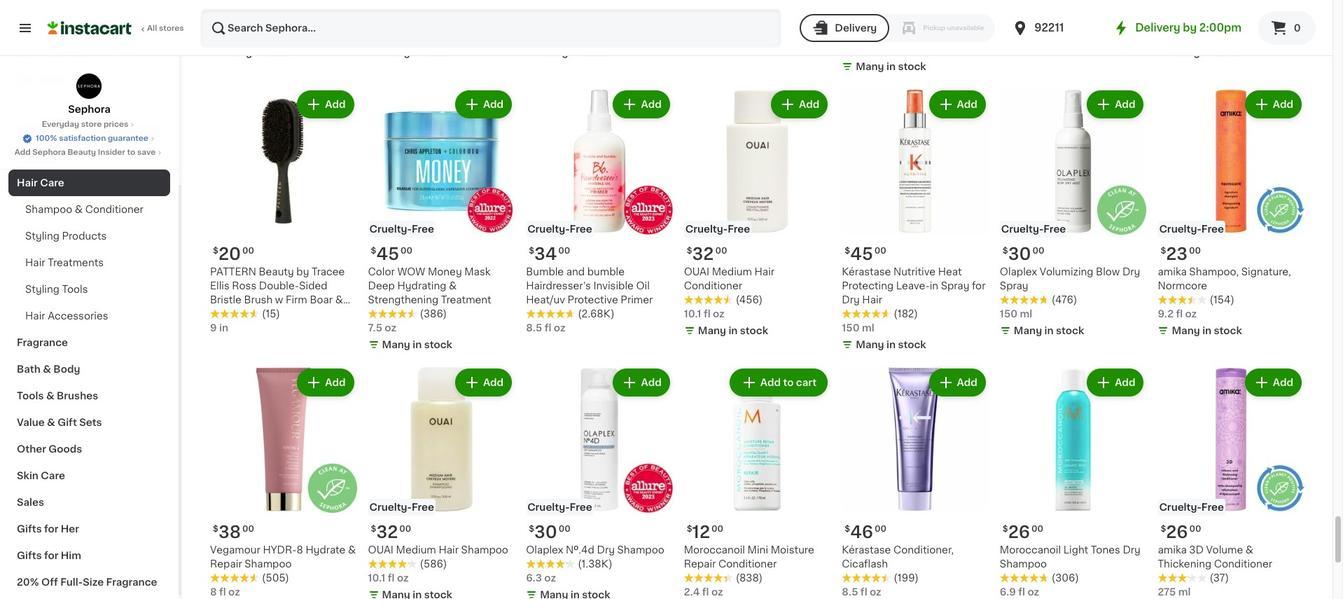 Task type: describe. For each thing, give the bounding box(es) containing it.
conditioner,
[[894, 545, 954, 555]]

oz right stores
[[228, 31, 240, 41]]

add for kérastase conditioner, cicaflash
[[958, 378, 978, 388]]

8 inside vegamour hydr-8 hydrate & repair shampoo
[[297, 545, 303, 555]]

wow
[[398, 267, 426, 277]]

oz right 9.2
[[1186, 309, 1198, 319]]

light
[[1064, 545, 1089, 555]]

sephora inside "link"
[[32, 149, 66, 156]]

hair accessories link
[[8, 303, 170, 329]]

hydrating
[[398, 281, 447, 291]]

olaplex for olaplex nº.4d dry shampoo
[[526, 545, 564, 555]]

oz right 6.3
[[545, 573, 556, 583]]

hair accessories
[[25, 311, 108, 321]]

add button for kérastase nutritive heat protecting leave-in spray for dry hair
[[931, 92, 985, 117]]

fl for kérastase conditioner, cicaflash
[[861, 587, 868, 597]]

1 horizontal spatial tools
[[62, 284, 88, 294]]

$ 23 00
[[1161, 246, 1202, 262]]

295 ml
[[842, 45, 877, 55]]

ml for 30
[[1021, 309, 1033, 319]]

value & gift sets
[[17, 418, 102, 427]]

1 horizontal spatial 6.9
[[1159, 31, 1175, 41]]

styling tools link
[[8, 276, 170, 303]]

styling products link
[[8, 223, 170, 249]]

10.1 for ouai medium hair conditioner
[[684, 309, 702, 319]]

again
[[71, 47, 99, 57]]

moroccanoil mini moisture repair conditioner
[[684, 545, 815, 569]]

ml for 26
[[1179, 587, 1192, 597]]

beauty inside pattern beauty by tracee ellis ross  double-sided bristle brush w firm boar & nylon bristles
[[259, 267, 294, 277]]

tools & brushes
[[17, 391, 98, 401]]

00 for amika 3d volume & thickening conditioner
[[1190, 525, 1202, 533]]

sephora logo image
[[76, 73, 103, 100]]

hair treatments
[[25, 258, 104, 268]]

moroccanoil for 26
[[1001, 545, 1062, 555]]

cart
[[797, 378, 817, 388]]

oz down heat/uv
[[554, 323, 566, 333]]

150 ml for 45
[[842, 323, 875, 333]]

$ 26 00 for moroccanoil
[[1003, 524, 1044, 540]]

0 vertical spatial 6.9 fl oz
[[1159, 31, 1198, 41]]

$ for kérastase nutritive heat protecting leave-in spray for dry hair
[[845, 247, 851, 255]]

gifts for gifts for her
[[17, 524, 42, 534]]

(371)
[[1210, 17, 1234, 27]]

(199)
[[894, 573, 919, 583]]

7.5
[[368, 323, 383, 333]]

0 horizontal spatial tools
[[17, 391, 44, 401]]

hydrate
[[306, 545, 346, 555]]

hair care
[[17, 178, 64, 188]]

mask
[[465, 267, 491, 277]]

cruelty- for ouai medium hair conditioner
[[686, 224, 728, 234]]

ml right 295 on the right
[[864, 45, 877, 55]]

add button for amika 3d volume & thickening conditioner
[[1247, 370, 1301, 395]]

$ 34 00
[[529, 246, 571, 262]]

oz right 4.1
[[1016, 31, 1028, 41]]

care for skin care
[[41, 471, 65, 481]]

cruelty- for olaplex volumizing blow dry spray
[[1002, 224, 1044, 234]]

repair inside moroccanoil mini moisture repair conditioner
[[684, 559, 716, 569]]

heat
[[939, 267, 963, 277]]

oz down vegamour
[[228, 587, 240, 597]]

by inside pattern beauty by tracee ellis ross  double-sided bristle brush w firm boar & nylon bristles
[[297, 267, 309, 277]]

delivery by 2:00pm link
[[1114, 20, 1242, 36]]

leave-
[[897, 281, 930, 291]]

conditioner up styling products link
[[85, 205, 144, 214]]

0
[[1295, 23, 1302, 33]]

other goods link
[[8, 436, 170, 462]]

add for vegamour hydr-8 hydrate & repair shampoo
[[325, 378, 346, 388]]

add for pattern beauty by tracee ellis ross  double-sided bristle brush w firm boar & nylon bristles
[[325, 100, 346, 110]]

gifts for gifts for him
[[17, 551, 42, 561]]

moisture
[[771, 545, 815, 555]]

for for her
[[44, 524, 58, 534]]

protective
[[568, 295, 619, 305]]

275
[[1159, 587, 1177, 597]]

strengthening
[[368, 295, 439, 305]]

styling for styling tools
[[25, 284, 60, 294]]

volume
[[1207, 545, 1244, 555]]

$ 45 00 for color
[[371, 246, 413, 262]]

kérastase for 45
[[842, 267, 892, 277]]

olaplex nº.4d dry shampoo
[[526, 545, 665, 555]]

styling for styling products
[[25, 231, 60, 241]]

$ for olaplex volumizing blow dry spray
[[1003, 247, 1009, 255]]

6.3 oz
[[526, 573, 556, 583]]

nº.4d
[[566, 545, 595, 555]]

add sephora beauty insider to save link
[[15, 147, 164, 158]]

26 for moroccanoil
[[1009, 524, 1031, 540]]

hair up styling tools
[[25, 258, 45, 268]]

boar
[[310, 295, 333, 305]]

delivery for delivery
[[835, 23, 878, 33]]

oz down cicaflash on the right of page
[[870, 587, 882, 597]]

for inside kérastase nutritive heat protecting leave-in spray for dry hair
[[973, 281, 986, 291]]

hair up (586)
[[439, 545, 459, 555]]

party
[[58, 125, 86, 135]]

gifts for her
[[17, 524, 79, 534]]

add button for vegamour hydr-8 hydrate & repair shampoo
[[299, 370, 353, 395]]

product group containing 46
[[842, 366, 989, 599]]

other
[[17, 444, 46, 454]]

& up products
[[75, 205, 83, 214]]

32 for ouai medium hair shampoo
[[377, 524, 398, 540]]

& inside color wow money mask deep hydrating & strengthening treatment
[[449, 281, 457, 291]]

olaplex volumizing blow dry spray
[[1001, 267, 1141, 291]]

bumble
[[526, 267, 564, 277]]

product group containing 38
[[210, 366, 357, 599]]

oz down ouai medium hair shampoo
[[397, 573, 409, 583]]

shampoo & conditioner
[[25, 205, 144, 214]]

oz down ouai medium hair conditioner
[[713, 309, 725, 319]]

0 vertical spatial 8
[[210, 31, 217, 41]]

buy
[[39, 47, 59, 57]]

add button for moroccanoil light tones  dry shampoo
[[1089, 370, 1143, 395]]

bristle
[[210, 295, 242, 305]]

add inside button
[[761, 378, 781, 388]]

add button for ouai medium hair shampoo
[[457, 370, 511, 395]]

$ 38 00
[[213, 524, 254, 540]]

moroccanoil light tones  dry shampoo
[[1001, 545, 1141, 569]]

firm
[[286, 295, 307, 305]]

satisfaction
[[59, 135, 106, 142]]

hair inside 'link'
[[25, 311, 45, 321]]

(838)
[[736, 573, 763, 583]]

$ 46 00
[[845, 524, 887, 540]]

spray inside kérastase nutritive heat protecting leave-in spray for dry hair
[[941, 281, 970, 291]]

all
[[147, 25, 157, 32]]

to inside button
[[784, 378, 794, 388]]

add for amika shampoo, signature, normcore
[[1274, 100, 1294, 110]]

2.4
[[684, 587, 700, 597]]

value & gift sets link
[[8, 409, 170, 436]]

amika 3d volume & thickening conditioner
[[1159, 545, 1273, 569]]

treatment
[[441, 295, 492, 305]]

ouai medium hair shampoo
[[368, 545, 509, 555]]

cruelty- for bumble and bumble hairdresser's invisible oil heat/uv protective primer
[[528, 224, 570, 234]]

$ 20 00
[[213, 246, 254, 262]]

(1.86k)
[[736, 3, 771, 13]]

add button for pattern beauty by tracee ellis ross  double-sided bristle brush w firm boar & nylon bristles
[[299, 92, 353, 117]]

& right bath
[[43, 364, 51, 374]]

92211
[[1035, 22, 1065, 33]]

00 for olaplex volumizing blow dry spray
[[1033, 247, 1045, 255]]

fl for ouai medium hair shampoo
[[388, 573, 395, 583]]

kérastase conditioner, cicaflash
[[842, 545, 954, 569]]

30 for olaplex nº.4d dry shampoo
[[535, 524, 558, 540]]

oz left 2:00pm
[[1186, 31, 1198, 41]]

add button for olaplex nº.4d dry shampoo
[[615, 370, 669, 395]]

$ for moroccanoil mini moisture repair conditioner
[[687, 525, 693, 533]]

hair down makeup
[[17, 178, 38, 188]]

add button for bumble and bumble hairdresser's invisible oil heat/uv protective primer
[[615, 92, 669, 117]]

34
[[535, 246, 557, 262]]

8.5 fl oz for 46
[[842, 587, 882, 597]]

$ 32 00 for ouai medium hair conditioner
[[687, 246, 728, 262]]

pattern beauty by tracee ellis ross  double-sided bristle brush w firm boar & nylon bristles
[[210, 267, 345, 319]]

$ for ouai medium hair conditioner
[[687, 247, 693, 255]]

1 vertical spatial 6.9 fl oz
[[1001, 587, 1040, 597]]

00 for moroccanoil mini moisture repair conditioner
[[712, 525, 724, 533]]

0 vertical spatial fragrance
[[17, 338, 68, 348]]

$ for olaplex nº.4d dry shampoo
[[529, 525, 535, 533]]

olaplex for olaplex volumizing blow dry spray
[[1001, 267, 1038, 277]]

8 fl oz inside product group
[[210, 587, 240, 597]]

normcore
[[1159, 281, 1208, 291]]

skin care
[[17, 471, 65, 481]]

dry inside kérastase nutritive heat protecting leave-in spray for dry hair
[[842, 295, 860, 305]]

150 for 45
[[842, 323, 860, 333]]

2 vertical spatial 8
[[210, 587, 217, 597]]

value
[[17, 418, 45, 427]]

(81)
[[894, 31, 913, 41]]

100%
[[36, 135, 57, 142]]

free for bumble and bumble hairdresser's invisible oil heat/uv protective primer
[[570, 224, 593, 234]]

cruelty-free for bumble and bumble hairdresser's invisible oil heat/uv protective primer
[[528, 224, 593, 234]]

signature,
[[1242, 267, 1292, 277]]

kérastase nutritive heat protecting leave-in spray for dry hair
[[842, 267, 986, 305]]

instacart logo image
[[48, 20, 132, 36]]

add for ouai medium hair conditioner
[[800, 100, 820, 110]]

her
[[61, 524, 79, 534]]

(15)
[[262, 309, 280, 319]]

38
[[219, 524, 241, 540]]

30 for olaplex volumizing blow dry spray
[[1009, 246, 1032, 262]]

0 vertical spatial beauty
[[123, 125, 159, 135]]

ouai for ouai medium hair conditioner
[[684, 267, 710, 277]]

many inside product group
[[1173, 326, 1201, 336]]

size
[[83, 577, 104, 587]]

& down bath & body
[[46, 391, 54, 401]]

delivery for delivery by 2:00pm
[[1136, 22, 1181, 33]]

medium for (456)
[[712, 267, 753, 277]]

oz right 7.5
[[385, 323, 397, 333]]

ellis
[[210, 281, 230, 291]]

46
[[851, 524, 874, 540]]

add button for kérastase conditioner, cicaflash
[[931, 370, 985, 395]]

& left gift
[[47, 418, 55, 427]]

45 for kérastase
[[851, 246, 874, 262]]

volumizing
[[1040, 267, 1094, 277]]

add for kérastase nutritive heat protecting leave-in spray for dry hair
[[958, 100, 978, 110]]

$ for moroccanoil light tones  dry shampoo
[[1003, 525, 1009, 533]]

add to cart
[[761, 378, 817, 388]]

holiday
[[17, 125, 56, 135]]

product group containing 20
[[210, 88, 357, 335]]

32 for ouai medium hair conditioner
[[693, 246, 714, 262]]

other goods
[[17, 444, 82, 454]]

00 for bumble and bumble hairdresser's invisible oil heat/uv protective primer
[[559, 247, 571, 255]]

cruelty-free for amika shampoo, signature, normcore
[[1160, 224, 1225, 234]]

fl for moroccanoil light tones  dry shampoo
[[1019, 587, 1026, 597]]



Task type: vqa. For each thing, say whether or not it's contained in the screenshot.
OUAI Medium Hair Conditioner Add button
yes



Task type: locate. For each thing, give the bounding box(es) containing it.
$ 30 00 up volumizing
[[1003, 246, 1045, 262]]

00 up protecting
[[875, 247, 887, 255]]

primer
[[621, 295, 653, 305]]

8.5
[[526, 323, 543, 333], [842, 587, 859, 597]]

0 horizontal spatial $ 32 00
[[371, 524, 412, 540]]

1 vertical spatial 10.1
[[368, 573, 386, 583]]

repair up 2.4 fl oz on the bottom
[[684, 559, 716, 569]]

0 vertical spatial ouai
[[684, 267, 710, 277]]

0 horizontal spatial by
[[297, 267, 309, 277]]

ml for 45
[[863, 323, 875, 333]]

& right the hydrate
[[348, 545, 356, 555]]

1 horizontal spatial olaplex
[[1001, 267, 1038, 277]]

0 vertical spatial tools
[[62, 284, 88, 294]]

spray
[[941, 281, 970, 291], [1001, 281, 1029, 291]]

$ inside $ 23 00
[[1161, 247, 1167, 255]]

(154)
[[1210, 295, 1235, 305]]

(386)
[[420, 309, 447, 319]]

service type group
[[800, 14, 996, 42]]

full-
[[60, 577, 83, 587]]

$ for ouai medium hair shampoo
[[371, 525, 377, 533]]

0 vertical spatial $ 32 00
[[687, 246, 728, 262]]

9 in
[[210, 323, 228, 333]]

8.5 for 46
[[842, 587, 859, 597]]

cruelty-free up ouai medium hair conditioner
[[686, 224, 751, 234]]

hair treatments link
[[8, 249, 170, 276]]

0 horizontal spatial beauty
[[68, 149, 96, 156]]

00 for kérastase conditioner, cicaflash
[[875, 525, 887, 533]]

1 $ 26 00 from the left
[[1003, 524, 1044, 540]]

0 vertical spatial 10.1
[[684, 309, 702, 319]]

150 for 30
[[1001, 309, 1018, 319]]

00 right the 12
[[712, 525, 724, 533]]

2 gifts from the top
[[17, 551, 42, 561]]

0 vertical spatial 8.5
[[526, 323, 543, 333]]

$ 30 00
[[1003, 246, 1045, 262], [529, 524, 571, 540]]

2 amika from the top
[[1159, 545, 1188, 555]]

00 up moroccanoil light tones  dry shampoo
[[1032, 525, 1044, 533]]

12
[[693, 524, 711, 540]]

00 up 3d
[[1190, 525, 1202, 533]]

for inside gifts for him 'link'
[[44, 551, 58, 561]]

8.5 down cicaflash on the right of page
[[842, 587, 859, 597]]

1 horizontal spatial ouai
[[684, 267, 710, 277]]

1 vertical spatial 8.5
[[842, 587, 859, 597]]

2 8 fl oz from the top
[[210, 587, 240, 597]]

8.5 fl oz down cicaflash on the right of page
[[842, 587, 882, 597]]

fl down moroccanoil light tones  dry shampoo
[[1019, 587, 1026, 597]]

delivery inside button
[[835, 23, 878, 33]]

color wow money mask deep hydrating & strengthening treatment
[[368, 267, 492, 305]]

amika
[[1159, 267, 1188, 277], [1159, 545, 1188, 555]]

0 horizontal spatial medium
[[396, 545, 436, 555]]

ouai
[[684, 267, 710, 277], [368, 545, 394, 555]]

fragrance up bath & body
[[17, 338, 68, 348]]

mini
[[748, 545, 769, 555]]

add for amika 3d volume & thickening conditioner
[[1274, 378, 1294, 388]]

and
[[567, 267, 585, 277]]

hair inside kérastase nutritive heat protecting leave-in spray for dry hair
[[863, 295, 883, 305]]

for left him
[[44, 551, 58, 561]]

products
[[62, 231, 107, 241]]

dry up "(1.38k)"
[[597, 545, 615, 555]]

1 vertical spatial medium
[[396, 545, 436, 555]]

dry down protecting
[[842, 295, 860, 305]]

free for ouai medium hair conditioner
[[728, 224, 751, 234]]

sales
[[17, 498, 44, 507]]

1 horizontal spatial 150
[[1001, 309, 1018, 319]]

10.1 down ouai medium hair shampoo
[[368, 573, 386, 583]]

00
[[242, 247, 254, 255], [559, 247, 571, 255], [875, 247, 887, 255], [401, 247, 413, 255], [716, 247, 728, 255], [1033, 247, 1045, 255], [1190, 247, 1202, 255], [243, 525, 254, 533], [559, 525, 571, 533], [875, 525, 887, 533], [400, 525, 412, 533], [712, 525, 724, 533], [1032, 525, 1044, 533], [1190, 525, 1202, 533]]

9.2 fl oz
[[1159, 309, 1198, 319]]

6.3
[[526, 573, 542, 583]]

tones
[[1092, 545, 1121, 555]]

8.5 down heat/uv
[[526, 323, 543, 333]]

0 vertical spatial care
[[40, 178, 64, 188]]

$ for pattern beauty by tracee ellis ross  double-sided bristle brush w firm boar & nylon bristles
[[213, 247, 219, 255]]

1 8 fl oz from the top
[[210, 31, 240, 41]]

0 horizontal spatial ouai
[[368, 545, 394, 555]]

dry
[[1123, 267, 1141, 277], [842, 295, 860, 305], [597, 545, 615, 555], [1124, 545, 1141, 555]]

2 vertical spatial beauty
[[259, 267, 294, 277]]

beauty inside "link"
[[68, 149, 96, 156]]

$ inside $ 34 00
[[529, 247, 535, 255]]

moroccanoil for 12
[[684, 545, 746, 555]]

1 vertical spatial 30
[[535, 524, 558, 540]]

medium for (586)
[[396, 545, 436, 555]]

00 for amika shampoo, signature, normcore
[[1190, 247, 1202, 255]]

$ for amika 3d volume & thickening conditioner
[[1161, 525, 1167, 533]]

1 vertical spatial care
[[41, 471, 65, 481]]

$ for kérastase conditioner, cicaflash
[[845, 525, 851, 533]]

free for color wow money mask deep hydrating & strengthening treatment
[[412, 224, 434, 234]]

fl for vegamour hydr-8 hydrate & repair shampoo
[[219, 587, 226, 597]]

00 up 'wow'
[[401, 247, 413, 255]]

00 up ouai medium hair conditioner
[[716, 247, 728, 255]]

00 for pattern beauty by tracee ellis ross  double-sided bristle brush w firm boar & nylon bristles
[[242, 247, 254, 255]]

amika inside amika 3d volume & thickening conditioner
[[1159, 545, 1188, 555]]

8 left the hydrate
[[297, 545, 303, 555]]

shampoo,
[[1190, 267, 1240, 277]]

$ for bumble and bumble hairdresser's invisible oil heat/uv protective primer
[[529, 247, 535, 255]]

1 vertical spatial olaplex
[[526, 545, 564, 555]]

$ 32 00 for ouai medium hair shampoo
[[371, 524, 412, 540]]

add for bumble and bumble hairdresser's invisible oil heat/uv protective primer
[[641, 100, 662, 110]]

$ 45 00 up the 'color' in the top of the page
[[371, 246, 413, 262]]

1 horizontal spatial 150 ml
[[1001, 309, 1033, 319]]

deep
[[368, 281, 395, 291]]

0 horizontal spatial 8.5 fl oz
[[526, 323, 566, 333]]

1 vertical spatial 6.9
[[1001, 587, 1017, 597]]

8.5 for 34
[[526, 323, 543, 333]]

cruelty- for amika 3d volume & thickening conditioner
[[1160, 502, 1202, 512]]

0 button
[[1259, 11, 1317, 45]]

20
[[219, 246, 241, 262]]

0 horizontal spatial fragrance
[[17, 338, 68, 348]]

(182)
[[894, 309, 919, 319]]

delivery by 2:00pm
[[1136, 22, 1242, 33]]

& inside amika 3d volume & thickening conditioner
[[1246, 545, 1254, 555]]

2 repair from the left
[[684, 559, 716, 569]]

hair down styling tools
[[25, 311, 45, 321]]

1 vertical spatial beauty
[[68, 149, 96, 156]]

kérastase up protecting
[[842, 267, 892, 277]]

00 inside "$ 20 00"
[[242, 247, 254, 255]]

& inside pattern beauty by tracee ellis ross  double-sided bristle brush w firm boar & nylon bristles
[[335, 295, 343, 305]]

00 inside $ 46 00
[[875, 525, 887, 533]]

10.1 fl oz for ouai medium hair shampoo
[[368, 573, 409, 583]]

amika up normcore
[[1159, 267, 1188, 277]]

1 $ 45 00 from the left
[[845, 246, 887, 262]]

1 spray from the left
[[941, 281, 970, 291]]

amika inside amika shampoo, signature, normcore
[[1159, 267, 1188, 277]]

1 vertical spatial 150 ml
[[842, 323, 875, 333]]

thickening
[[1159, 559, 1212, 569]]

26 for amika
[[1167, 524, 1189, 540]]

00 right the 20
[[242, 247, 254, 255]]

fl left 2:00pm
[[1177, 31, 1184, 41]]

1 horizontal spatial sephora
[[68, 104, 111, 114]]

treatments
[[48, 258, 104, 268]]

0 horizontal spatial 10.1
[[368, 573, 386, 583]]

fragrance inside 'link'
[[106, 577, 157, 587]]

product group
[[210, 88, 357, 335], [368, 88, 515, 355], [526, 88, 673, 335], [684, 88, 831, 341], [842, 88, 989, 355], [1001, 88, 1147, 341], [1159, 88, 1305, 341], [210, 366, 357, 599], [368, 366, 515, 599], [526, 366, 673, 599], [684, 366, 831, 599], [842, 366, 989, 599], [1001, 366, 1147, 599], [1159, 366, 1305, 599]]

0 vertical spatial 150
[[1001, 309, 1018, 319]]

add for ouai medium hair shampoo
[[483, 378, 504, 388]]

0 vertical spatial amika
[[1159, 267, 1188, 277]]

holiday party ready beauty link
[[8, 116, 170, 143]]

to left cart
[[784, 378, 794, 388]]

for inside gifts for her link
[[44, 524, 58, 534]]

$ 12 00
[[687, 524, 724, 540]]

2 26 from the left
[[1167, 524, 1189, 540]]

1 vertical spatial amika
[[1159, 545, 1188, 555]]

1 horizontal spatial 8.5 fl oz
[[842, 587, 882, 597]]

1 repair from the left
[[210, 559, 242, 569]]

0 horizontal spatial repair
[[210, 559, 242, 569]]

stock
[[266, 48, 295, 58], [582, 48, 611, 58], [424, 48, 453, 58], [1215, 48, 1243, 58], [899, 62, 927, 72], [741, 326, 769, 336], [1057, 326, 1085, 336], [1215, 326, 1243, 336], [899, 340, 927, 350], [424, 340, 453, 350]]

fl
[[219, 31, 226, 41], [1177, 31, 1184, 41], [704, 309, 711, 319], [1177, 309, 1184, 319], [545, 323, 552, 333], [388, 573, 395, 583], [219, 587, 226, 597], [861, 587, 868, 597], [703, 587, 709, 597], [1019, 587, 1026, 597]]

fl for amika shampoo, signature, normcore
[[1177, 309, 1184, 319]]

10.1 fl oz for ouai medium hair conditioner
[[684, 309, 725, 319]]

1 vertical spatial $ 32 00
[[371, 524, 412, 540]]

bumble
[[588, 267, 625, 277]]

1 horizontal spatial repair
[[684, 559, 716, 569]]

0 horizontal spatial 45
[[377, 246, 399, 262]]

1 horizontal spatial $ 45 00
[[845, 246, 887, 262]]

conditioner inside ouai medium hair conditioner
[[684, 281, 743, 291]]

1 vertical spatial ouai
[[368, 545, 394, 555]]

free for ouai medium hair shampoo
[[412, 502, 434, 512]]

care right skin
[[41, 471, 65, 481]]

shampoo inside vegamour hydr-8 hydrate & repair shampoo
[[245, 559, 292, 569]]

add sephora beauty insider to save
[[15, 149, 156, 156]]

2 horizontal spatial beauty
[[259, 267, 294, 277]]

medium inside ouai medium hair conditioner
[[712, 267, 753, 277]]

add button
[[299, 92, 353, 117], [457, 92, 511, 117], [615, 92, 669, 117], [773, 92, 827, 117], [931, 92, 985, 117], [1089, 92, 1143, 117], [1247, 92, 1301, 117], [299, 370, 353, 395], [457, 370, 511, 395], [615, 370, 669, 395], [931, 370, 985, 395], [1089, 370, 1143, 395], [1247, 370, 1301, 395]]

$ 30 00 up 'nº.4d'
[[529, 524, 571, 540]]

26 up thickening
[[1167, 524, 1189, 540]]

45 for color
[[377, 246, 399, 262]]

conditioner
[[85, 205, 144, 214], [684, 281, 743, 291], [719, 559, 777, 569], [1215, 559, 1273, 569]]

0 vertical spatial gifts
[[17, 524, 42, 534]]

tools down the treatments
[[62, 284, 88, 294]]

1 horizontal spatial 10.1
[[684, 309, 702, 319]]

& right volume
[[1246, 545, 1254, 555]]

00 right 38
[[243, 525, 254, 533]]

$ 32 00 up ouai medium hair shampoo
[[371, 524, 412, 540]]

bristles
[[242, 309, 279, 319]]

1 styling from the top
[[25, 231, 60, 241]]

1 many in stock button from the left
[[368, 0, 515, 63]]

delivery button
[[800, 14, 890, 42]]

fl for bumble and bumble hairdresser's invisible oil heat/uv protective primer
[[545, 323, 552, 333]]

1 vertical spatial for
[[44, 524, 58, 534]]

fl right 2.4
[[703, 587, 709, 597]]

1 horizontal spatial 8.5
[[842, 587, 859, 597]]

repair inside vegamour hydr-8 hydrate & repair shampoo
[[210, 559, 242, 569]]

0 horizontal spatial $ 45 00
[[371, 246, 413, 262]]

& down money
[[449, 281, 457, 291]]

free for olaplex nº.4d dry shampoo
[[570, 502, 593, 512]]

bath
[[17, 364, 41, 374]]

1 gifts from the top
[[17, 524, 42, 534]]

add for olaplex nº.4d dry shampoo
[[641, 378, 662, 388]]

00 for kérastase nutritive heat protecting leave-in spray for dry hair
[[875, 247, 887, 255]]

add button for color wow money mask deep hydrating & strengthening treatment
[[457, 92, 511, 117]]

0 horizontal spatial 6.9
[[1001, 587, 1017, 597]]

6.9
[[1159, 31, 1175, 41], [1001, 587, 1017, 597]]

45 up the 'color' in the top of the page
[[377, 246, 399, 262]]

2 many in stock button from the left
[[526, 0, 673, 63]]

1 horizontal spatial by
[[1184, 22, 1198, 33]]

repair down vegamour
[[210, 559, 242, 569]]

0 vertical spatial $ 30 00
[[1003, 246, 1045, 262]]

delivery up 295 ml
[[835, 23, 878, 33]]

1 45 from the left
[[851, 246, 874, 262]]

add for moroccanoil light tones  dry shampoo
[[1116, 378, 1136, 388]]

$ 26 00 for amika
[[1161, 524, 1202, 540]]

0 vertical spatial medium
[[712, 267, 753, 277]]

$ inside $ 12 00
[[687, 525, 693, 533]]

2.4 fl oz
[[684, 587, 724, 597]]

moroccanoil
[[684, 545, 746, 555], [1001, 545, 1062, 555]]

00 inside $ 23 00
[[1190, 247, 1202, 255]]

sephora up the store
[[68, 104, 111, 114]]

150
[[1001, 309, 1018, 319], [842, 323, 860, 333]]

00 up volumizing
[[1033, 247, 1045, 255]]

by up sided
[[297, 267, 309, 277]]

0 horizontal spatial olaplex
[[526, 545, 564, 555]]

gifts inside 'link'
[[17, 551, 42, 561]]

1 kérastase from the top
[[842, 267, 892, 277]]

kérastase
[[842, 267, 892, 277], [842, 545, 892, 555]]

dry inside moroccanoil light tones  dry shampoo
[[1124, 545, 1141, 555]]

by left 2:00pm
[[1184, 22, 1198, 33]]

kérastase inside kérastase conditioner, cicaflash
[[842, 545, 892, 555]]

10.1 fl oz down ouai medium hair conditioner
[[684, 309, 725, 319]]

0 vertical spatial to
[[127, 149, 135, 156]]

free up 'wow'
[[412, 224, 434, 234]]

0 horizontal spatial spray
[[941, 281, 970, 291]]

150 ml for 30
[[1001, 309, 1033, 319]]

cruelty-free for amika 3d volume & thickening conditioner
[[1160, 502, 1225, 512]]

cruelty-free for color wow money mask deep hydrating & strengthening treatment
[[370, 224, 434, 234]]

Search field
[[202, 10, 781, 46]]

00 right 46
[[875, 525, 887, 533]]

invisible
[[594, 281, 634, 291]]

0 vertical spatial by
[[1184, 22, 1198, 33]]

0 vertical spatial sephora
[[68, 104, 111, 114]]

hair up (456)
[[755, 267, 775, 277]]

add for color wow money mask deep hydrating & strengthening treatment
[[483, 100, 504, 110]]

dry right tones
[[1124, 545, 1141, 555]]

cruelty-free up 3d
[[1160, 502, 1225, 512]]

beauty up save
[[123, 125, 159, 135]]

1 horizontal spatial to
[[784, 378, 794, 388]]

cruelty- for amika shampoo, signature, normcore
[[1160, 224, 1202, 234]]

00 for vegamour hydr-8 hydrate & repair shampoo
[[243, 525, 254, 533]]

45 up protecting
[[851, 246, 874, 262]]

10.1 down ouai medium hair conditioner
[[684, 309, 702, 319]]

0 horizontal spatial 8.5
[[526, 323, 543, 333]]

w
[[275, 295, 283, 305]]

2 $ 26 00 from the left
[[1161, 524, 1202, 540]]

00 for color wow money mask deep hydrating & strengthening treatment
[[401, 247, 413, 255]]

$ for amika shampoo, signature, normcore
[[1161, 247, 1167, 255]]

sephora down 100% at the top of page
[[32, 149, 66, 156]]

cruelty- for olaplex nº.4d dry shampoo
[[528, 502, 570, 512]]

styling up hair treatments
[[25, 231, 60, 241]]

fl for ouai medium hair conditioner
[[704, 309, 711, 319]]

1 horizontal spatial 10.1 fl oz
[[684, 309, 725, 319]]

$ 26 00 up moroccanoil light tones  dry shampoo
[[1003, 524, 1044, 540]]

0 horizontal spatial $ 30 00
[[529, 524, 571, 540]]

buy it again link
[[8, 38, 170, 66]]

spray inside "olaplex volumizing blow dry spray"
[[1001, 281, 1029, 291]]

styling down hair treatments
[[25, 284, 60, 294]]

0 horizontal spatial many in stock button
[[368, 0, 515, 63]]

accessories
[[48, 311, 108, 321]]

product group containing 23
[[1159, 88, 1305, 341]]

cruelty-free for ouai medium hair shampoo
[[370, 502, 434, 512]]

free for olaplex volumizing blow dry spray
[[1044, 224, 1067, 234]]

00 for moroccanoil light tones  dry shampoo
[[1032, 525, 1044, 533]]

ml
[[864, 45, 877, 55], [1021, 309, 1033, 319], [863, 323, 875, 333], [1179, 587, 1192, 597]]

beauty up the double- at left
[[259, 267, 294, 277]]

$ 32 00
[[687, 246, 728, 262], [371, 524, 412, 540]]

in inside kérastase nutritive heat protecting leave-in spray for dry hair
[[930, 281, 939, 291]]

2 styling from the top
[[25, 284, 60, 294]]

free up $ 34 00
[[570, 224, 593, 234]]

0 vertical spatial 6.9
[[1159, 31, 1175, 41]]

cruelty- for color wow money mask deep hydrating & strengthening treatment
[[370, 224, 412, 234]]

1 vertical spatial 8
[[297, 545, 303, 555]]

gifts down sales
[[17, 524, 42, 534]]

add inside "link"
[[15, 149, 31, 156]]

all stores
[[147, 25, 184, 32]]

medium up (456)
[[712, 267, 753, 277]]

2 45 from the left
[[377, 246, 399, 262]]

bath & body link
[[8, 356, 170, 383]]

hair inside ouai medium hair conditioner
[[755, 267, 775, 277]]

2 kérastase from the top
[[842, 545, 892, 555]]

1 horizontal spatial 32
[[693, 246, 714, 262]]

8.5 fl oz
[[526, 323, 566, 333], [842, 587, 882, 597]]

ouai inside ouai medium hair conditioner
[[684, 267, 710, 277]]

gift
[[58, 418, 77, 427]]

& right boar
[[335, 295, 343, 305]]

$ 26 00
[[1003, 524, 1044, 540], [1161, 524, 1202, 540]]

2 moroccanoil from the left
[[1001, 545, 1062, 555]]

skin
[[17, 471, 38, 481]]

1 horizontal spatial 45
[[851, 246, 874, 262]]

beauty down satisfaction
[[68, 149, 96, 156]]

moroccanoil up (306)
[[1001, 545, 1062, 555]]

cruelty-free for olaplex nº.4d dry shampoo
[[528, 502, 593, 512]]

2 spray from the left
[[1001, 281, 1029, 291]]

1 moroccanoil from the left
[[684, 545, 746, 555]]

dry inside "olaplex volumizing blow dry spray"
[[1123, 267, 1141, 277]]

to inside "link"
[[127, 149, 135, 156]]

product group containing 34
[[526, 88, 673, 335]]

tools up value
[[17, 391, 44, 401]]

moroccanoil inside moroccanoil light tones  dry shampoo
[[1001, 545, 1062, 555]]

& inside vegamour hydr-8 hydrate & repair shampoo
[[348, 545, 356, 555]]

blow
[[1097, 267, 1121, 277]]

free up shampoo, at the right
[[1202, 224, 1225, 234]]

care for hair care
[[40, 178, 64, 188]]

amika for 23
[[1159, 267, 1188, 277]]

0 horizontal spatial 150 ml
[[842, 323, 875, 333]]

00 inside $ 38 00
[[243, 525, 254, 533]]

$ inside "$ 20 00"
[[213, 247, 219, 255]]

1 horizontal spatial 26
[[1167, 524, 1189, 540]]

1 vertical spatial sephora
[[32, 149, 66, 156]]

0 horizontal spatial 150
[[842, 323, 860, 333]]

oz right 2.4
[[712, 587, 724, 597]]

30 up "olaplex volumizing blow dry spray" on the right of page
[[1009, 246, 1032, 262]]

insider
[[98, 149, 125, 156]]

150 ml down "olaplex volumizing blow dry spray" on the right of page
[[1001, 309, 1033, 319]]

1 vertical spatial to
[[784, 378, 794, 388]]

add to cart button
[[731, 370, 827, 395]]

1 vertical spatial kérastase
[[842, 545, 892, 555]]

0 vertical spatial 30
[[1009, 246, 1032, 262]]

1 horizontal spatial medium
[[712, 267, 753, 277]]

cruelty-free up 'wow'
[[370, 224, 434, 234]]

oz down moroccanoil light tones  dry shampoo
[[1028, 587, 1040, 597]]

conditioner inside amika 3d volume & thickening conditioner
[[1215, 559, 1273, 569]]

conditioner up the (838)
[[719, 559, 777, 569]]

6.9 fl oz
[[1159, 31, 1198, 41], [1001, 587, 1040, 597]]

add
[[325, 100, 346, 110], [483, 100, 504, 110], [641, 100, 662, 110], [800, 100, 820, 110], [958, 100, 978, 110], [1116, 100, 1136, 110], [1274, 100, 1294, 110], [15, 149, 31, 156], [325, 378, 346, 388], [483, 378, 504, 388], [641, 378, 662, 388], [761, 378, 781, 388], [958, 378, 978, 388], [1116, 378, 1136, 388], [1274, 378, 1294, 388]]

beauty
[[123, 125, 159, 135], [68, 149, 96, 156], [259, 267, 294, 277]]

0 vertical spatial for
[[973, 281, 986, 291]]

32 up ouai medium hair conditioner
[[693, 246, 714, 262]]

2:00pm
[[1200, 22, 1242, 33]]

body
[[53, 364, 80, 374]]

(217)
[[262, 17, 286, 27]]

$ inside $ 46 00
[[845, 525, 851, 533]]

for right leave- at top right
[[973, 281, 986, 291]]

cruelty- up ouai medium hair conditioner
[[686, 224, 728, 234]]

free for amika 3d volume & thickening conditioner
[[1202, 502, 1225, 512]]

3d
[[1190, 545, 1204, 555]]

cruelty- up the 'color' in the top of the page
[[370, 224, 412, 234]]

cruelty- up $ 34 00
[[528, 224, 570, 234]]

00 inside $ 12 00
[[712, 525, 724, 533]]

1 vertical spatial by
[[297, 267, 309, 277]]

1 vertical spatial $ 30 00
[[529, 524, 571, 540]]

8 right stores
[[210, 31, 217, 41]]

32
[[693, 246, 714, 262], [377, 524, 398, 540]]

cruelty-free up volumizing
[[1002, 224, 1067, 234]]

4.1 oz
[[1001, 31, 1028, 41]]

1 26 from the left
[[1009, 524, 1031, 540]]

1 horizontal spatial delivery
[[1136, 22, 1181, 33]]

0 horizontal spatial moroccanoil
[[684, 545, 746, 555]]

ml down protecting
[[863, 323, 875, 333]]

add button for olaplex volumizing blow dry spray
[[1089, 92, 1143, 117]]

$ 26 00 up 3d
[[1161, 524, 1202, 540]]

1 horizontal spatial moroccanoil
[[1001, 545, 1062, 555]]

kérastase for 46
[[842, 545, 892, 555]]

None search field
[[200, 8, 782, 48]]

$ 45 00 up protecting
[[845, 246, 887, 262]]

8 fl oz right stores
[[210, 31, 240, 41]]

150 ml down protecting
[[842, 323, 875, 333]]

0 vertical spatial 10.1 fl oz
[[684, 309, 725, 319]]

goods
[[49, 444, 82, 454]]

everyday store prices link
[[42, 119, 137, 130]]

brushes
[[57, 391, 98, 401]]

olaplex inside "olaplex volumizing blow dry spray"
[[1001, 267, 1038, 277]]

cruelty- for ouai medium hair shampoo
[[370, 502, 412, 512]]

fl right stores
[[219, 31, 226, 41]]

conditioner inside moroccanoil mini moisture repair conditioner
[[719, 559, 777, 569]]

kérastase inside kérastase nutritive heat protecting leave-in spray for dry hair
[[842, 267, 892, 277]]

free for amika shampoo, signature, normcore
[[1202, 224, 1225, 234]]

20%
[[17, 577, 39, 587]]

2 vertical spatial for
[[44, 551, 58, 561]]

00 for ouai medium hair conditioner
[[716, 247, 728, 255]]

for left her
[[44, 524, 58, 534]]

moroccanoil inside moroccanoil mini moisture repair conditioner
[[684, 545, 746, 555]]

fl for moroccanoil mini moisture repair conditioner
[[703, 587, 709, 597]]

many
[[224, 48, 252, 58], [540, 48, 569, 58], [382, 48, 411, 58], [1173, 48, 1201, 58], [856, 62, 885, 72], [698, 326, 727, 336], [1015, 326, 1043, 336], [1173, 326, 1201, 336], [856, 340, 885, 350], [382, 340, 411, 350]]

add button for ouai medium hair conditioner
[[773, 92, 827, 117]]

1 horizontal spatial fragrance
[[106, 577, 157, 587]]

product group containing 12
[[684, 366, 831, 599]]

cruelty- up 3d
[[1160, 502, 1202, 512]]

00 up 'nº.4d'
[[559, 525, 571, 533]]

0 horizontal spatial sephora
[[32, 149, 66, 156]]

1 horizontal spatial $ 30 00
[[1003, 246, 1045, 262]]

1 vertical spatial 150
[[842, 323, 860, 333]]

it
[[61, 47, 68, 57]]

1 horizontal spatial spray
[[1001, 281, 1029, 291]]

2 $ 45 00 from the left
[[371, 246, 413, 262]]

cruelty- up volumizing
[[1002, 224, 1044, 234]]

0 horizontal spatial 32
[[377, 524, 398, 540]]

1 vertical spatial 8.5 fl oz
[[842, 587, 882, 597]]

9.2
[[1159, 309, 1174, 319]]

0 horizontal spatial 30
[[535, 524, 558, 540]]

8 fl oz
[[210, 31, 240, 41], [210, 587, 240, 597]]

0 vertical spatial kérastase
[[842, 267, 892, 277]]

32 up ouai medium hair shampoo
[[377, 524, 398, 540]]

$ inside $ 38 00
[[213, 525, 219, 533]]

8.5 fl oz for 34
[[526, 323, 566, 333]]

1 amika from the top
[[1159, 267, 1188, 277]]

brush
[[244, 295, 273, 305]]

00 up ouai medium hair shampoo
[[400, 525, 412, 533]]

shampoo inside moroccanoil light tones  dry shampoo
[[1001, 559, 1048, 569]]

00 inside $ 34 00
[[559, 247, 571, 255]]

ouai for ouai medium hair shampoo
[[368, 545, 394, 555]]

1 horizontal spatial 30
[[1009, 246, 1032, 262]]

0 vertical spatial styling
[[25, 231, 60, 241]]

0 horizontal spatial $ 26 00
[[1003, 524, 1044, 540]]

0 vertical spatial 8.5 fl oz
[[526, 323, 566, 333]]

amika for 26
[[1159, 545, 1188, 555]]



